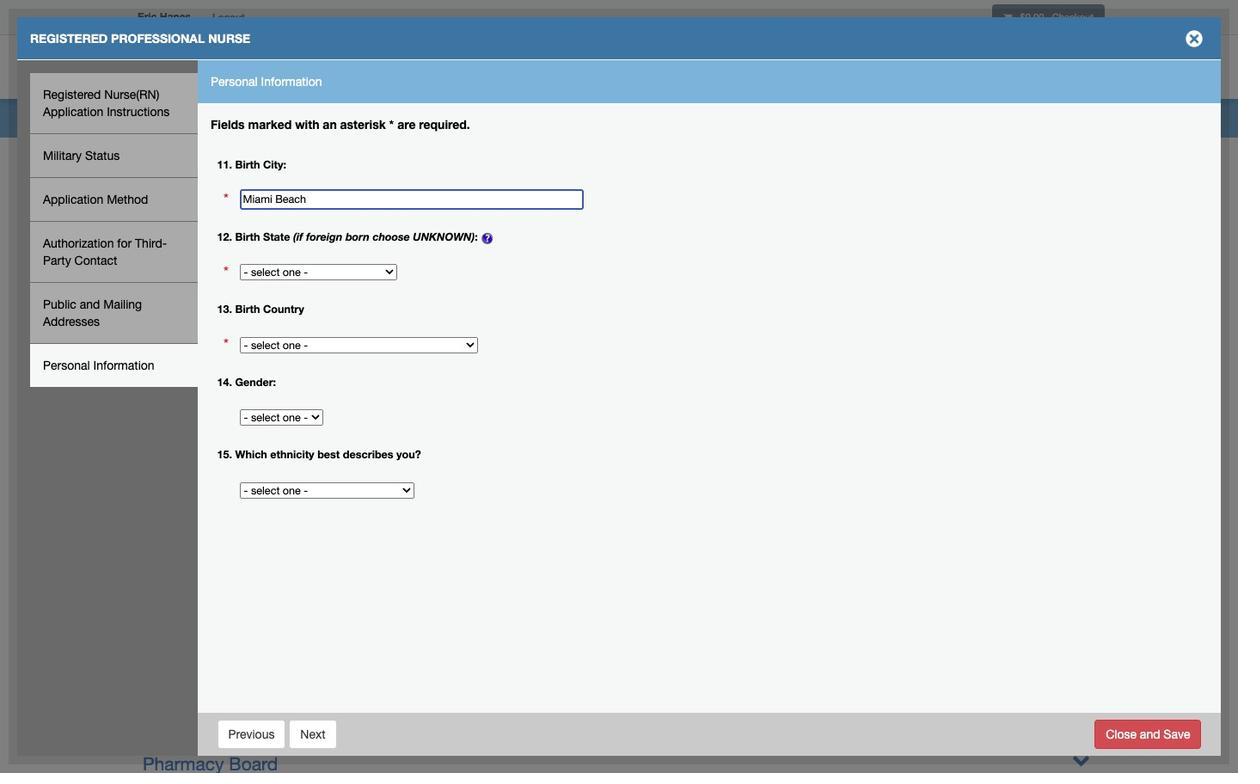 Task type: vqa. For each thing, say whether or not it's contained in the screenshot.
'YOU'
no



Task type: locate. For each thing, give the bounding box(es) containing it.
fingerprint
[[303, 365, 390, 385]]

home link
[[828, 39, 886, 99]]

home
[[842, 63, 872, 75]]

information up with
[[261, 75, 322, 89]]

1 vertical spatial application
[[43, 193, 103, 206]]

0 horizontal spatial personal
[[43, 359, 90, 372]]

dental board link
[[143, 336, 248, 357]]

1 horizontal spatial personal information
[[211, 75, 322, 89]]

(rn,
[[264, 506, 299, 527]]

& right lpn
[[344, 506, 355, 527]]

application
[[43, 105, 103, 119], [43, 193, 103, 206]]

1 horizontal spatial personal
[[211, 75, 258, 89]]

11.
[[217, 158, 232, 171]]

0 vertical spatial personal
[[211, 75, 258, 89]]

chevron down image
[[1072, 722, 1090, 740]]

birth right 12.
[[235, 230, 260, 243]]

birth right the "11."
[[235, 158, 260, 171]]

gender:
[[235, 376, 276, 389]]

2 application from the top
[[43, 193, 103, 206]]

birth
[[235, 158, 260, 171], [235, 230, 260, 243], [235, 303, 260, 316]]

personal information down addresses
[[43, 359, 154, 372]]

birth down collection agency board link
[[235, 303, 260, 316]]

personal up fields on the left top of the page
[[211, 75, 258, 89]]

describes
[[343, 448, 393, 461]]

authorization
[[43, 236, 114, 250]]

2 medical from the top
[[143, 478, 206, 499]]

1 vertical spatial birth
[[235, 230, 260, 243]]

3 birth from the top
[[235, 303, 260, 316]]

with
[[295, 117, 319, 132]]

eric
[[138, 10, 157, 23]]

chiropractor)
[[458, 450, 564, 470]]

apn)
[[360, 506, 402, 527]]

0 vertical spatial birth
[[235, 158, 260, 171]]

personal down addresses
[[43, 359, 90, 372]]

medical down massage
[[143, 450, 206, 470]]

& left nail
[[401, 308, 412, 328]]

registered nurse(rn) application instructions
[[43, 88, 170, 119]]

ethnicity
[[270, 448, 314, 461]]

company
[[274, 393, 352, 414]]

architecture board link
[[143, 251, 294, 272]]

1 vertical spatial information
[[93, 359, 154, 372]]

therapy
[[221, 421, 287, 442], [255, 725, 321, 746]]

medical up nursing
[[143, 478, 206, 499]]

1 birth from the top
[[235, 158, 260, 171]]

0 vertical spatial personal information
[[211, 75, 322, 89]]

0 horizontal spatial personal information
[[43, 359, 154, 372]]

* left are
[[389, 117, 394, 132]]

online services
[[995, 63, 1087, 75]]

collection agency board link
[[143, 279, 343, 300]]

& right best
[[352, 450, 364, 470]]

method
[[107, 193, 148, 206]]

1 application from the top
[[43, 105, 103, 119]]

and
[[80, 298, 100, 311]]

0 vertical spatial information
[[261, 75, 322, 89]]

barber, cosmetology, esthetics & nail technology board link
[[143, 308, 599, 328]]

medical
[[143, 450, 206, 470], [143, 478, 206, 499]]

logout
[[212, 11, 245, 22]]

12.
[[217, 230, 232, 243]]

1 vertical spatial personal information
[[43, 359, 154, 372]]

country
[[263, 303, 304, 316]]

eric hanes
[[138, 10, 191, 23]]

third-
[[135, 236, 167, 250]]

(if
[[293, 230, 303, 243]]

personal information up marked
[[211, 75, 322, 89]]

online
[[995, 63, 1032, 75]]

2 birth from the top
[[235, 230, 260, 243]]

an
[[323, 117, 337, 132]]

public
[[43, 298, 76, 311]]

2 vertical spatial birth
[[235, 303, 260, 316]]

online services link
[[981, 39, 1109, 99]]

nurse(rn)
[[104, 88, 159, 101]]

agency
[[229, 279, 289, 300]]

massage
[[143, 421, 216, 442]]

occupational therapy board
[[143, 725, 375, 746]]

None button
[[217, 719, 286, 749], [289, 719, 337, 749], [1095, 719, 1202, 749], [217, 719, 286, 749], [289, 719, 337, 749], [1095, 719, 1202, 749]]

lpn
[[304, 506, 339, 527]]

11. Birth City: text field
[[240, 190, 584, 210]]

1 medical from the top
[[143, 450, 206, 470]]

(physician
[[265, 450, 347, 470]]

professional
[[111, 31, 205, 46]]

addresses
[[43, 315, 100, 328]]

occupational
[[143, 725, 250, 746]]

account
[[918, 63, 968, 75]]

best
[[317, 448, 340, 461]]

application down the registered
[[43, 105, 103, 119]]

14.
[[217, 376, 232, 389]]

birth for city:
[[235, 158, 260, 171]]

personal information
[[211, 75, 322, 89], [43, 359, 154, 372]]

fields
[[211, 117, 245, 132]]

nursing board (rn, lpn & apn) link
[[143, 506, 402, 527]]

security,
[[229, 365, 298, 385]]

0 vertical spatial medical
[[143, 450, 206, 470]]

surgeon
[[368, 450, 436, 470]]

public and mailing addresses
[[43, 298, 142, 328]]

hanes
[[160, 10, 191, 23]]

14. gender:
[[217, 376, 276, 389]]

marked
[[248, 117, 292, 132]]

born
[[346, 230, 370, 243]]

13.
[[217, 303, 232, 316]]

nursing board (rn, lpn & apn)
[[143, 506, 402, 527]]

instructions
[[107, 105, 170, 119]]

authorization for third- party contact
[[43, 236, 167, 267]]

0 vertical spatial application
[[43, 105, 103, 119]]

information down "dental" at the top
[[93, 359, 154, 372]]

are
[[397, 117, 416, 132]]

0 vertical spatial therapy
[[221, 421, 287, 442]]

application up authorization
[[43, 193, 103, 206]]

1 vertical spatial medical
[[143, 478, 206, 499]]

military
[[43, 149, 82, 163]]

:
[[475, 230, 478, 243]]

application method
[[43, 193, 148, 206]]

limited
[[143, 393, 202, 414]]

13. birth country
[[217, 303, 304, 316]]

chevron down image
[[1072, 751, 1090, 769]]



Task type: describe. For each thing, give the bounding box(es) containing it.
party
[[43, 254, 71, 267]]

foreign
[[306, 230, 343, 243]]

shopping cart image
[[1004, 13, 1012, 23]]

detective,
[[143, 365, 224, 385]]

nail
[[417, 308, 448, 328]]

checkout
[[1052, 11, 1094, 22]]

nurse
[[208, 31, 250, 46]]

registered professional nurse
[[30, 31, 250, 46]]

& right you?
[[441, 450, 453, 470]]

required.
[[419, 117, 470, 132]]

11. birth city:
[[217, 158, 286, 171]]

& left alarm
[[395, 365, 407, 385]]

architecture
[[143, 251, 240, 272]]

collection
[[143, 279, 224, 300]]

city:
[[263, 158, 286, 171]]

technology
[[453, 308, 545, 328]]

15. which ethnicity best describes you?
[[217, 448, 421, 461]]

illinois department of financial and professional regulation image
[[129, 39, 521, 94]]

cosmetology,
[[206, 308, 317, 328]]

* down 13.
[[224, 336, 229, 353]]

my account link
[[886, 39, 981, 99]]

1 vertical spatial therapy
[[255, 725, 321, 746]]

birth for state
[[235, 230, 260, 243]]

detective, security, fingerprint & alarm contractor board link
[[143, 365, 604, 385]]

$0.00
[[1020, 11, 1044, 22]]

medical board (physician & surgeon & chiropractor) link
[[143, 450, 564, 470]]

birth for country
[[235, 303, 260, 316]]

occupational therapy board link
[[143, 722, 1090, 746]]

esthetics
[[322, 308, 396, 328]]

you?
[[396, 448, 421, 461]]

accounting
[[143, 223, 234, 243]]

for
[[117, 236, 132, 250]]

asterisk
[[340, 117, 386, 132]]

nursing
[[143, 506, 205, 527]]

accounting board architecture board collection agency board barber, cosmetology, esthetics & nail technology board dental board detective, security, fingerprint & alarm contractor board limited liability company massage therapy board medical board (physician & surgeon & chiropractor) medical corporation
[[143, 223, 604, 499]]

status
[[85, 149, 120, 163]]

1 horizontal spatial information
[[261, 75, 322, 89]]

if you are foreign born please select 'unknown' in this dropdown. image
[[481, 231, 495, 245]]

limited liability company link
[[143, 393, 352, 414]]

medical corporation link
[[143, 478, 308, 499]]

logout link
[[199, 0, 258, 34]]

massage therapy board link
[[143, 421, 340, 442]]

alarm
[[412, 365, 458, 385]]

* down 12.
[[224, 263, 229, 280]]

12. birth state (if foreign born choose unknown) :
[[217, 230, 481, 243]]

1 vertical spatial personal
[[43, 359, 90, 372]]

registered
[[30, 31, 108, 46]]

registered
[[43, 88, 101, 101]]

unknown)
[[413, 230, 475, 243]]

15.
[[217, 448, 232, 461]]

accounting board link
[[143, 223, 288, 243]]

barber,
[[143, 308, 201, 328]]

therapy inside the accounting board architecture board collection agency board barber, cosmetology, esthetics & nail technology board dental board detective, security, fingerprint & alarm contractor board limited liability company massage therapy board medical board (physician & surgeon & chiropractor) medical corporation
[[221, 421, 287, 442]]

military status
[[43, 149, 120, 163]]

my account
[[899, 63, 968, 75]]

choose
[[373, 230, 410, 243]]

contractor
[[463, 365, 550, 385]]

0 horizontal spatial information
[[93, 359, 154, 372]]

$0.00 checkout
[[1018, 11, 1094, 22]]

state
[[263, 230, 290, 243]]

my
[[899, 63, 915, 75]]

fields marked with an asterisk * are required.
[[211, 117, 470, 132]]

mailing
[[103, 298, 142, 311]]

liability
[[207, 393, 269, 414]]

application inside registered nurse(rn) application instructions
[[43, 105, 103, 119]]

* down the "11."
[[224, 190, 229, 208]]

services
[[1035, 63, 1084, 75]]

corporation
[[211, 478, 308, 499]]

contact
[[74, 254, 117, 267]]

close window image
[[1181, 25, 1208, 52]]

which
[[235, 448, 267, 461]]



